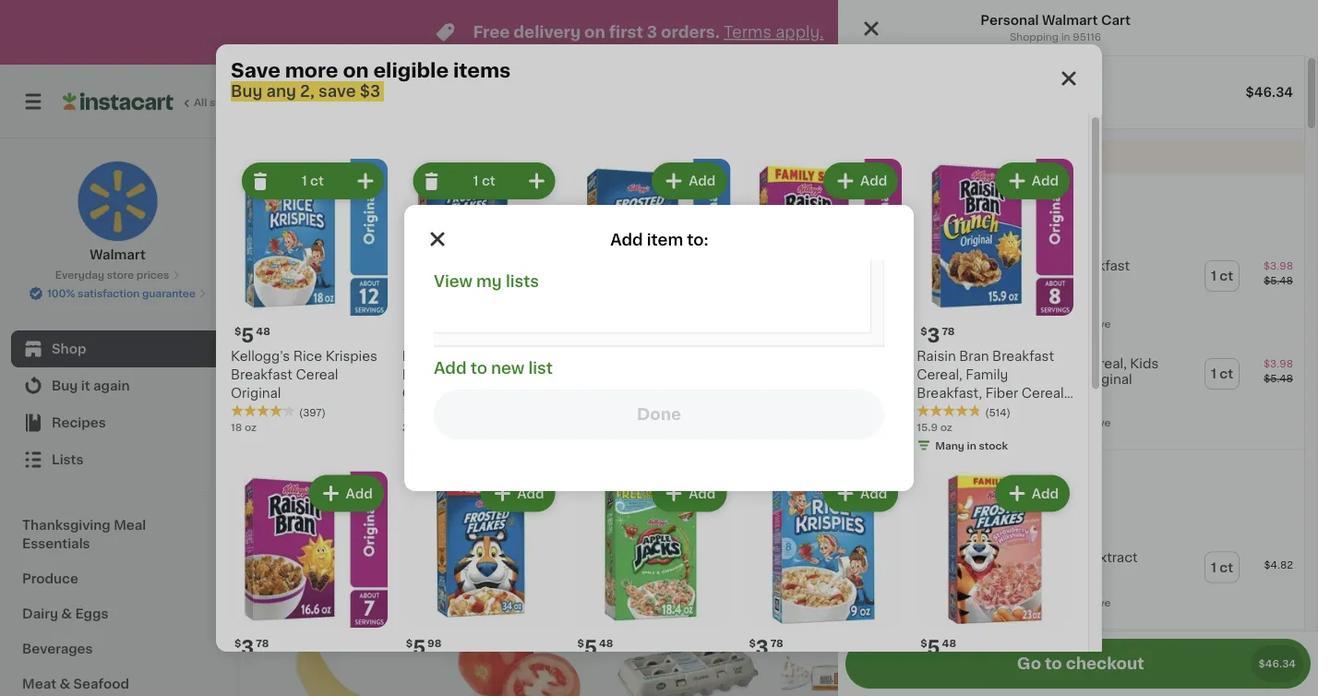 Task type: locate. For each thing, give the bounding box(es) containing it.
2 item carousel region from the top
[[277, 530, 1268, 696]]

choose replacement button for oz
[[910, 316, 1040, 333]]

0 vertical spatial choose replacement
[[931, 319, 1040, 329]]

$ inside $ 4 86
[[616, 391, 623, 401]]

1 vertical spatial all
[[1090, 542, 1105, 555]]

choose for 18
[[931, 319, 971, 329]]

2 1 ct button from the top
[[1206, 359, 1239, 389]]

original inside kellogg's rice krispies breakfast cereal original
[[231, 387, 281, 400]]

2 vertical spatial choose replacement button
[[910, 594, 1040, 611]]

1 vertical spatial $5.48
[[1264, 374, 1293, 384]]

$46.34
[[1246, 86, 1293, 99], [1259, 659, 1296, 669]]

pomegranate
[[780, 451, 867, 464]]

2 vertical spatial remove
[[1068, 597, 1111, 607]]

replacement down the (514)
[[974, 417, 1040, 427]]

see eligible items button
[[909, 210, 1063, 242], [909, 502, 1063, 533]]

items for first see eligible items button
[[1007, 220, 1045, 233]]

product group
[[838, 246, 1305, 344], [838, 344, 1305, 442], [838, 537, 1305, 622], [838, 630, 1305, 696]]

1 vertical spatial more
[[979, 486, 1005, 496]]

to for go
[[1045, 656, 1062, 672]]

44
[[465, 391, 480, 401]]

frosted inside frosted flakes breakfast cereal, kids cereal, family breakfast, original
[[402, 350, 452, 363]]

fiber left frosted flakes breakfast cereal, kids cereal, family breakfast, original image
[[814, 387, 847, 400]]

many in stock up peel
[[935, 440, 1008, 450]]

choose replacement for oz
[[931, 319, 1040, 329]]

1 fiber from the left
[[814, 387, 847, 400]]

breakfast, up the halos
[[1013, 372, 1079, 385]]

0 horizontal spatial 4
[[623, 390, 636, 409]]

items for second see eligible items button
[[1007, 511, 1045, 524]]

1 all from the top
[[1090, 173, 1105, 186]]

breakfast, up 15.9 oz
[[917, 387, 982, 400]]

1 horizontal spatial wonderful
[[947, 414, 1015, 427]]

eat
[[847, 433, 868, 445]]

family inside frosted flakes breakfast cereal, kids cereal, family breakfast, original
[[451, 387, 494, 400]]

98
[[428, 639, 442, 649]]

walmart inside personal walmart cart shopping in 95116
[[1042, 14, 1098, 27]]

1 horizontal spatial 24
[[918, 390, 930, 401]]

in left '95116'
[[1061, 32, 1070, 42]]

(est.) inside the $4.86 per package (estimated) element
[[696, 388, 735, 403]]

delivery
[[514, 24, 581, 40], [913, 150, 966, 163]]

lb up $10.18
[[956, 469, 966, 479]]

save down peel
[[986, 468, 1018, 480]]

2 vertical spatial choose
[[931, 597, 971, 607]]

cereal,
[[1081, 357, 1127, 370], [468, 368, 513, 381], [745, 368, 791, 381], [917, 368, 963, 381], [918, 372, 964, 385], [402, 387, 448, 400], [850, 387, 896, 400], [1022, 387, 1068, 400]]

stock for 48
[[464, 440, 494, 450]]

2 remove button from the top
[[1048, 414, 1111, 431]]

1 horizontal spatial 12
[[1250, 95, 1264, 108]]

rice up 0
[[293, 350, 322, 363]]

1 horizontal spatial raisin
[[917, 350, 956, 363]]

3 replacement from the top
[[974, 597, 1040, 607]]

spend
[[909, 468, 953, 480], [909, 486, 942, 496]]

1 bran from the left
[[788, 350, 818, 363]]

1 vertical spatial to-
[[947, 451, 966, 464]]

$3.98 for kellogg's rice krispies breakfast cereal original
[[1264, 261, 1293, 271]]

more down "$15,"
[[979, 486, 1005, 496]]

again
[[93, 379, 130, 392]]

2 product group from the top
[[838, 344, 1305, 442]]

0 vertical spatial 12
[[1250, 95, 1264, 108]]

2 all from the top
[[1090, 542, 1105, 555]]

2 (est.) from the left
[[696, 388, 735, 403]]

view
[[1055, 173, 1087, 186], [434, 274, 473, 289], [1055, 542, 1087, 555]]

sponsored badge image
[[780, 483, 835, 493]]

frosted up 'organic'
[[402, 350, 452, 363]]

1 horizontal spatial more
[[979, 486, 1005, 496]]

on inside limited time offer region
[[585, 24, 606, 40]]

2, right stores at the left top of page
[[300, 84, 315, 99]]

0 horizontal spatial to
[[471, 361, 487, 376]]

all for fresh fruit
[[1090, 173, 1105, 186]]

wonderful up eat
[[815, 414, 883, 427]]

product group containing raspberries package
[[1115, 227, 1268, 467]]

12 inside raspberries package 12 oz container
[[1115, 432, 1126, 442]]

beverages
[[22, 643, 93, 655]]

1 ct for mccormick® pure almond extract
[[1211, 561, 1234, 574]]

0 horizontal spatial 12
[[1115, 432, 1126, 442]]

buy inside promotion-wrapper element
[[909, 191, 936, 204]]

0 vertical spatial $46.34
[[1246, 86, 1293, 99]]

1 horizontal spatial (est.)
[[696, 388, 735, 403]]

in up 'red'
[[624, 422, 634, 432]]

2 choose from the top
[[931, 417, 971, 427]]

flakes up the '97'
[[971, 357, 1013, 370]]

0 horizontal spatial 24
[[402, 422, 416, 432]]

recipes
[[52, 416, 106, 429]]

$ 4 86
[[616, 390, 652, 409]]

breakfast inside the frosted flakes breakfast cereal, kids cereal, family breakfast, original 24 oz
[[1016, 357, 1078, 370]]

original inside kellogg's rice krispies breakfast cereal original 18 oz
[[964, 274, 1014, 287]]

delivery right free
[[514, 24, 581, 40]]

original down each at left
[[471, 405, 521, 418]]

2 vertical spatial eligible
[[956, 511, 1004, 524]]

choose replacement down the (514)
[[931, 417, 1040, 427]]

1 ct for kellogg's rice krispies breakfast cereal original
[[1211, 270, 1234, 283]]

many in stock for 48
[[421, 440, 494, 450]]

in inside personal walmart cart shopping in 95116
[[1061, 32, 1070, 42]]

walmart up '95116'
[[1042, 14, 1098, 27]]

apply.
[[776, 24, 824, 40]]

flakes inside frosted flakes breakfast cereal, kids cereal, family breakfast, original
[[455, 350, 497, 363]]

cereal inside kellogg's rice krispies breakfast cereal original 18 oz
[[918, 274, 960, 287]]

2 vertical spatial replacement
[[974, 597, 1040, 607]]

raisin bran breakfast cereal, family breakfast, fiber cereal, original for 3
[[917, 350, 1068, 418]]

original up ready-
[[745, 405, 796, 418]]

0 vertical spatial eligible
[[373, 60, 449, 80]]

choose replacement down mccormick®
[[931, 597, 1040, 607]]

0 horizontal spatial buy
[[52, 379, 78, 392]]

2 $3.98 $5.48 from the top
[[1264, 359, 1293, 384]]

satisfaction
[[78, 289, 140, 299]]

add to new list
[[434, 361, 553, 376]]

cereal
[[918, 274, 960, 287], [296, 368, 338, 381]]

buy down the your first delivery is free!
[[909, 191, 936, 204]]

items up kellogg's rice krispies breakfast cereal original button
[[1007, 220, 1045, 233]]

remove for breakfast
[[1068, 319, 1111, 329]]

breakfast up the 24 oz
[[402, 368, 464, 381]]

rice down buy any 2, save $3
[[980, 259, 1010, 272]]

choose replacement button down mccormick®
[[910, 594, 1040, 611]]

(est.) inside $ 1 44 each (est.)
[[528, 388, 567, 403]]

many for 5
[[764, 440, 793, 450]]

1 vertical spatial 2,
[[967, 191, 980, 204]]

0 horizontal spatial kellogg's
[[231, 350, 290, 363]]

replacement down kellogg's rice krispies breakfast cereal original 18 oz at right
[[974, 319, 1040, 329]]

2 raisin bran breakfast cereal, family breakfast, fiber cereal, original from the left
[[917, 350, 1068, 418]]

28
[[806, 391, 819, 401]]

in inside product group
[[453, 440, 462, 450]]

0 horizontal spatial kids
[[516, 368, 545, 381]]

rice inside kellogg's rice krispies breakfast cereal original
[[293, 350, 322, 363]]

0 horizontal spatial more
[[285, 60, 338, 80]]

kellogg's
[[918, 259, 977, 272], [231, 350, 290, 363]]

1 $3.98 from the top
[[1264, 261, 1293, 271]]

stock down the 44
[[464, 440, 494, 450]]

$5.48 for frosted flakes breakfast cereal, kids cereal, family breakfast, original
[[1264, 374, 1293, 384]]

see down buy any 2, save $3
[[927, 220, 953, 233]]

spend left $10.18
[[909, 486, 942, 496]]

0 horizontal spatial any
[[266, 84, 296, 99]]

1 remove button from the top
[[1048, 316, 1111, 333]]

all
[[1090, 173, 1105, 186], [1090, 542, 1105, 555]]

see eligible items
[[927, 220, 1045, 233], [927, 511, 1045, 524]]

0 vertical spatial item carousel region
[[277, 161, 1268, 515]]

rice for kellogg's rice krispies breakfast cereal original
[[293, 350, 322, 363]]

remove button for cereal,
[[1048, 414, 1111, 431]]

1 horizontal spatial lb
[[956, 469, 966, 479]]

0 horizontal spatial raisin bran breakfast cereal, family breakfast, fiber cereal, original
[[745, 350, 896, 418]]

breakfast up the halos
[[1016, 357, 1078, 370]]

breakfast down view all (40+)
[[1068, 259, 1130, 272]]

1 ct button for frosted flakes breakfast cereal, kids cereal, family breakfast, original
[[1206, 359, 1239, 389]]

product group containing 1 ct
[[402, 159, 559, 456]]

0 horizontal spatial 18
[[231, 422, 242, 432]]

bran up the '97'
[[959, 350, 989, 363]]

many down the pom
[[764, 440, 793, 450]]

to- up 'pomegranate'
[[827, 433, 847, 445]]

it
[[81, 379, 90, 392]]

delivery inside limited time offer region
[[514, 24, 581, 40]]

3 remove from the top
[[1068, 597, 1111, 607]]

raisin bran breakfast cereal, family breakfast, fiber cereal, original
[[745, 350, 896, 418], [917, 350, 1068, 418]]

raisin down "$ 5 23"
[[745, 350, 785, 363]]

arils
[[870, 451, 898, 464]]

delivery left "is"
[[913, 150, 966, 163]]

remove
[[1068, 319, 1111, 329], [1068, 417, 1111, 427], [1068, 597, 1111, 607]]

frosted inside the frosted flakes breakfast cereal, kids cereal, family breakfast, original 24 oz
[[918, 357, 968, 370]]

2 wonderful from the left
[[947, 414, 1015, 427]]

1 vertical spatial rice
[[293, 350, 322, 363]]

0 vertical spatial delivery
[[514, 24, 581, 40]]

produce link
[[11, 561, 224, 596]]

original
[[964, 274, 1014, 287], [1082, 372, 1133, 385], [231, 387, 281, 400], [471, 405, 521, 418], [745, 405, 796, 418], [917, 405, 967, 418]]

your
[[849, 150, 879, 163]]

view left (40+)
[[1055, 173, 1087, 186]]

$3 inside save more on eligible items buy any 2, save $3
[[360, 84, 381, 99]]

to inside spend $15, save $5 spend $10.18 more to redeem
[[1007, 486, 1018, 496]]

2 $3.98 from the top
[[1264, 359, 1293, 369]]

krispies
[[1013, 259, 1065, 272], [326, 350, 377, 363]]

0 vertical spatial on
[[585, 24, 606, 40]]

promotion-wrapper element
[[838, 174, 1305, 450], [838, 450, 1305, 630]]

see
[[927, 220, 953, 233], [927, 511, 953, 524]]

(40+)
[[1108, 173, 1144, 186]]

4 left the 86
[[623, 390, 636, 409]]

walmart up everyday store prices link
[[90, 248, 146, 261]]

breakfast,
[[1013, 372, 1079, 385], [745, 387, 811, 400], [917, 387, 982, 400], [402, 405, 468, 418]]

0 horizontal spatial wonderful
[[815, 414, 883, 427]]

to- inside wonderful halos sweet, seedless, easy- to-peel mandarins 5 lb
[[947, 451, 966, 464]]

view for fresh fruit
[[1055, 173, 1087, 186]]

0 vertical spatial any
[[266, 84, 296, 99]]

$ inside "$ 5 23"
[[749, 326, 756, 336]]

buy
[[231, 84, 263, 99], [909, 191, 936, 204], [52, 379, 78, 392]]

0 vertical spatial see eligible items
[[927, 220, 1045, 233]]

$1.44 each (estimated) element
[[445, 387, 597, 411]]

1 horizontal spatial to-
[[947, 451, 966, 464]]

4 left 28
[[790, 390, 804, 409]]

$4.86 per package (estimated) element
[[612, 387, 765, 411]]

2 raisin from the left
[[917, 350, 956, 363]]

5
[[241, 325, 254, 345], [756, 325, 769, 345], [947, 469, 954, 479], [413, 638, 426, 657], [584, 638, 597, 657], [927, 638, 940, 657]]

more inside spend $15, save $5 spend $10.18 more to redeem
[[979, 486, 1005, 496]]

1 vertical spatial remove
[[1068, 417, 1111, 427]]

fiber for 3
[[986, 387, 1019, 400]]

3 product group from the top
[[838, 537, 1305, 622]]

1 vertical spatial kellogg's
[[231, 350, 290, 363]]

in for 3
[[967, 440, 977, 450]]

2 vertical spatial to
[[1045, 656, 1062, 672]]

1 horizontal spatial walmart
[[1042, 14, 1098, 27]]

3 remove button from the top
[[1048, 594, 1111, 611]]

everyday
[[55, 270, 104, 280]]

2 see from the top
[[927, 511, 953, 524]]

on inside save more on eligible items buy any 2, save $3
[[343, 60, 369, 80]]

24
[[918, 390, 930, 401], [402, 422, 416, 432]]

replacement down the mccormick® pure almond extract 2 fl oz
[[974, 597, 1040, 607]]

2 see eligible items button from the top
[[909, 502, 1063, 533]]

kellogg's for kellogg's rice krispies breakfast cereal original 18 oz
[[918, 259, 977, 272]]

& right meat
[[59, 678, 70, 691]]

flakes up 'organic'
[[455, 350, 497, 363]]

3
[[647, 24, 657, 40], [584, 325, 597, 345], [927, 325, 940, 345], [241, 638, 254, 657], [756, 638, 769, 657]]

guarantee
[[142, 289, 196, 299]]

0 horizontal spatial frosted
[[402, 350, 452, 363]]

rice inside kellogg's rice krispies breakfast cereal original 18 oz
[[980, 259, 1010, 272]]

1 vertical spatial buy
[[909, 191, 936, 204]]

0 vertical spatial choose
[[931, 319, 971, 329]]

kellogg's up 0
[[231, 350, 290, 363]]

1 horizontal spatial frosted
[[918, 357, 968, 370]]

1 spend from the top
[[909, 468, 953, 480]]

cereal for kellogg's rice krispies breakfast cereal original
[[296, 368, 338, 381]]

0 vertical spatial spend
[[909, 468, 953, 480]]

0 vertical spatial buy
[[231, 84, 263, 99]]

many for 48
[[421, 440, 450, 450]]

(1.03k)
[[642, 388, 678, 399]]

$3 up kellogg's rice krispies breakfast cereal original button
[[1018, 191, 1035, 204]]

1 choose replacement button from the top
[[910, 316, 1040, 333]]

2 replacement from the top
[[974, 417, 1040, 427]]

kids inside frosted flakes breakfast cereal, kids cereal, family breakfast, original
[[516, 368, 545, 381]]

all left (40+)
[[1090, 173, 1105, 186]]

bran for 3
[[959, 350, 989, 363]]

1 item carousel region from the top
[[277, 161, 1268, 515]]

6
[[958, 390, 971, 409]]

view left the my
[[434, 274, 473, 289]]

remove button down almond
[[1048, 594, 1111, 611]]

kellogg's inside kellogg's rice krispies breakfast cereal original
[[231, 350, 290, 363]]

&
[[61, 607, 72, 620], [59, 678, 70, 691]]

all stores
[[194, 97, 242, 108]]

in down the pom
[[796, 440, 805, 450]]

$5
[[1021, 468, 1038, 480]]

oz inside the mccormick® pure almond extract 2 fl oz
[[936, 570, 948, 581]]

flakes inside the frosted flakes breakfast cereal, kids cereal, family breakfast, original 24 oz
[[971, 357, 1013, 370]]

15.9
[[917, 422, 938, 432]]

1 horizontal spatial bran
[[959, 350, 989, 363]]

breakfast up 0
[[231, 368, 293, 381]]

1 vertical spatial 1 ct button
[[1206, 359, 1239, 389]]

1 horizontal spatial cereal
[[918, 274, 960, 287]]

item carousel region containing best sellers
[[277, 530, 1268, 696]]

replacement for oz
[[974, 319, 1040, 329]]

2 vertical spatial view
[[1055, 542, 1087, 555]]

oz inside raspberries package 12 oz container
[[1128, 432, 1140, 442]]

0 vertical spatial replacement
[[974, 319, 1040, 329]]

1 horizontal spatial kellogg's
[[918, 259, 977, 272]]

product group containing mccormick® pure almond extract
[[838, 537, 1305, 622]]

0 vertical spatial krispies
[[1013, 259, 1065, 272]]

kids up $1.44 each (estimated) 'element'
[[516, 368, 545, 381]]

0 vertical spatial &
[[61, 607, 72, 620]]

kids for frosted flakes breakfast cereal, kids cereal, family breakfast, original 24 oz
[[1130, 357, 1159, 370]]

many in stock down the pom
[[764, 440, 837, 450]]

buy down save
[[231, 84, 263, 99]]

1 vertical spatial 18
[[231, 422, 242, 432]]

many down the 24 oz
[[421, 440, 450, 450]]

1 1 ct button from the top
[[1206, 261, 1239, 291]]

kids up raspberries
[[1130, 357, 1159, 370]]

1 $3.98 $5.48 from the top
[[1264, 261, 1293, 286]]

cereal inside kellogg's rice krispies breakfast cereal original
[[296, 368, 338, 381]]

breakfast, inside frosted flakes breakfast cereal, kids cereal, family breakfast, original
[[402, 405, 468, 418]]

& inside meat & seafood 'link'
[[59, 678, 70, 691]]

1 promotion-wrapper element from the top
[[838, 174, 1305, 450]]

remove button up easy-
[[1048, 414, 1111, 431]]

kellogg's inside kellogg's rice krispies breakfast cereal original 18 oz
[[918, 259, 977, 272]]

1 vertical spatial 24
[[402, 422, 416, 432]]

2, inside save more on eligible items buy any 2, save $3
[[300, 84, 315, 99]]

choose for family
[[931, 417, 971, 427]]

18
[[918, 292, 929, 303], [231, 422, 242, 432]]

0 vertical spatial see
[[927, 220, 953, 233]]

original inside the frosted flakes breakfast cereal, kids cereal, family breakfast, original 24 oz
[[1082, 372, 1133, 385]]

4 for $ 4 28
[[790, 390, 804, 409]]

cereal up 0
[[296, 368, 338, 381]]

1 vertical spatial item carousel region
[[277, 530, 1268, 696]]

1 4 from the left
[[623, 390, 636, 409]]

thanksgiving
[[22, 519, 111, 532]]

$ inside $ 6 97
[[951, 391, 958, 401]]

1 vertical spatial choose replacement button
[[910, 414, 1040, 431]]

2 see eligible items from the top
[[927, 511, 1045, 524]]

original up raspberries
[[1082, 372, 1133, 385]]

0 vertical spatial 2,
[[300, 84, 315, 99]]

1 raisin bran breakfast cereal, family breakfast, fiber cereal, original from the left
[[745, 350, 896, 418]]

frosted for frosted flakes breakfast cereal, kids cereal, family breakfast, original 24 oz
[[918, 357, 968, 370]]

1 see from the top
[[927, 220, 953, 233]]

save up fresh fruit
[[319, 84, 356, 99]]

more right save
[[285, 60, 338, 80]]

breakfast, up the 24 oz
[[402, 405, 468, 418]]

delivery
[[1039, 95, 1098, 108]]

sun
[[612, 414, 637, 427]]

1 choose from the top
[[931, 319, 971, 329]]

see down $10.18
[[927, 511, 953, 524]]

krispies inside kellogg's rice krispies breakfast cereal original 18 oz
[[1013, 259, 1065, 272]]

2 $5.48 from the top
[[1264, 374, 1293, 384]]

2 vertical spatial buy
[[52, 379, 78, 392]]

1 horizontal spatial $3
[[1018, 191, 1035, 204]]

1 ct button for kellogg's rice krispies breakfast cereal original
[[1206, 261, 1239, 291]]

None search field
[[264, 76, 586, 127]]

many in stock for 3
[[935, 440, 1008, 450]]

3 choose replacement from the top
[[931, 597, 1040, 607]]

save down free!
[[983, 191, 1015, 204]]

0 vertical spatial $5.48
[[1264, 276, 1293, 286]]

1 choose replacement from the top
[[931, 319, 1040, 329]]

1 horizontal spatial any
[[939, 191, 964, 204]]

to:
[[687, 232, 709, 248]]

2 choose replacement button from the top
[[910, 414, 1040, 431]]

buy left it
[[52, 379, 78, 392]]

any down the your first delivery is free!
[[939, 191, 964, 204]]

2 promotion-wrapper element from the top
[[838, 450, 1305, 630]]

item carousel region
[[277, 161, 1268, 515], [277, 530, 1268, 696]]

2 vertical spatial items
[[1007, 511, 1045, 524]]

1 vertical spatial lb
[[956, 469, 966, 479]]

frosted up the "6"
[[918, 357, 968, 370]]

fresh
[[277, 169, 334, 189]]

see eligible items button down spend $15, save $5 spend $10.18 more to redeem
[[909, 502, 1063, 533]]

first left orders.
[[609, 24, 643, 40]]

first
[[609, 24, 643, 40], [882, 150, 909, 163]]

wonderful inside wonderful halos sweet, seedless, easy- to-peel mandarins 5 lb
[[947, 414, 1015, 427]]

0 vertical spatial 18
[[918, 292, 929, 303]]

product group
[[231, 159, 388, 434], [402, 159, 559, 456], [574, 159, 731, 438], [745, 159, 902, 456], [917, 159, 1074, 456], [277, 227, 430, 452], [445, 227, 597, 459], [612, 227, 765, 478], [780, 227, 932, 498], [947, 227, 1100, 481], [1115, 227, 1268, 467], [231, 471, 388, 696], [402, 471, 559, 696], [574, 471, 731, 696], [745, 471, 902, 696], [917, 471, 1074, 696], [277, 596, 430, 696], [445, 596, 597, 696], [612, 596, 765, 696], [780, 596, 932, 696], [947, 596, 1100, 696], [1115, 596, 1268, 696]]

4 product group from the top
[[838, 630, 1305, 696]]

2 vertical spatial choose replacement
[[931, 597, 1040, 607]]

ct
[[310, 174, 324, 187], [482, 174, 495, 187], [1220, 270, 1234, 283], [1220, 368, 1234, 381], [1220, 561, 1234, 574]]

2 choose replacement from the top
[[931, 417, 1040, 427]]

replacement for breakfast,
[[974, 417, 1040, 427]]

1 product group from the top
[[838, 246, 1305, 344]]

1 vertical spatial $3.98
[[1264, 359, 1293, 369]]

ct for frosted flakes breakfast cereal, kids cereal, family breakfast, original
[[1220, 368, 1234, 381]]

choose replacement down kellogg's rice krispies breakfast cereal original 18 oz at right
[[931, 319, 1040, 329]]

0 vertical spatial $3.98 $5.48
[[1264, 261, 1293, 286]]

fiber up the (514)
[[986, 387, 1019, 400]]

2 bran from the left
[[959, 350, 989, 363]]

1 horizontal spatial flakes
[[971, 357, 1013, 370]]

(30+)
[[1108, 542, 1144, 555]]

frosted for frosted flakes breakfast cereal, kids cereal, family breakfast, original
[[402, 350, 452, 363]]

remove up easy-
[[1068, 417, 1111, 427]]

0 horizontal spatial krispies
[[326, 350, 377, 363]]

0 vertical spatial remove
[[1068, 319, 1111, 329]]

save inside save more on eligible items buy any 2, save $3
[[319, 84, 356, 99]]

1 vertical spatial choose replacement
[[931, 417, 1040, 427]]

halos
[[1018, 414, 1055, 427]]

replacement
[[974, 319, 1040, 329], [974, 417, 1040, 427], [974, 597, 1040, 607]]

1 vertical spatial &
[[59, 678, 70, 691]]

$3.98 $5.48 for frosted flakes breakfast cereal, kids cereal, family breakfast, original
[[1264, 359, 1293, 384]]

1 vertical spatial any
[[939, 191, 964, 204]]

2 4 from the left
[[790, 390, 804, 409]]

items down free
[[453, 60, 511, 80]]

remove for extract
[[1068, 597, 1111, 607]]

choose replacement button down kellogg's rice krispies breakfast cereal original 18 oz at right
[[910, 316, 1040, 333]]

stock inside product group
[[464, 440, 494, 450]]

remove button
[[1048, 316, 1111, 333], [1048, 414, 1111, 431], [1048, 594, 1111, 611]]

1 vertical spatial see
[[927, 511, 953, 524]]

many up 'red'
[[592, 422, 622, 432]]

promotion-wrapper element containing buy any 2, save $3
[[838, 174, 1305, 450]]

many down 15.9 oz
[[935, 440, 965, 450]]

1 raisin from the left
[[745, 350, 785, 363]]

1 remove from the top
[[1068, 319, 1111, 329]]

$5.48 for kellogg's rice krispies breakfast cereal original
[[1264, 276, 1293, 286]]

breakfast inside kellogg's rice krispies breakfast cereal original 18 oz
[[1068, 259, 1130, 272]]

0 vertical spatial $3
[[360, 84, 381, 99]]

instacart logo image
[[63, 90, 174, 113]]

product group containing 0
[[277, 227, 430, 452]]

lb
[[482, 432, 492, 442], [956, 469, 966, 479]]

$3.98 for frosted flakes breakfast cereal, kids cereal, family breakfast, original
[[1264, 359, 1293, 369]]

rice for kellogg's rice krispies breakfast cereal original 18 oz
[[980, 259, 1010, 272]]

$3.98 $5.48
[[1264, 261, 1293, 286], [1264, 359, 1293, 384]]

23
[[771, 326, 784, 336]]

24 inside the frosted flakes breakfast cereal, kids cereal, family breakfast, original 24 oz
[[918, 390, 930, 401]]

1 vertical spatial spend
[[909, 486, 942, 496]]

1 vertical spatial replacement
[[974, 417, 1040, 427]]

0 vertical spatial to-
[[827, 433, 847, 445]]

1 see eligible items from the top
[[927, 220, 1045, 233]]

$ inside $ 5 98
[[406, 639, 413, 649]]

original up 18 oz
[[231, 387, 281, 400]]

view inside list_add_items dialog
[[434, 274, 473, 289]]

3 1 ct button from the top
[[1206, 552, 1239, 582]]

see eligible items down buy any 2, save $3
[[927, 220, 1045, 233]]

breakfast down kellogg's rice krispies breakfast cereal original image
[[821, 350, 883, 363]]

all for best sellers
[[1090, 542, 1105, 555]]

wonderful
[[815, 414, 883, 427], [947, 414, 1015, 427]]

1 vertical spatial $3.98 $5.48
[[1264, 359, 1293, 384]]

choose up sweet,
[[931, 417, 971, 427]]

0 vertical spatial more
[[285, 60, 338, 80]]

0 horizontal spatial lb
[[482, 432, 492, 442]]

see eligible items for first see eligible items button
[[927, 220, 1045, 233]]

3 choose from the top
[[931, 597, 971, 607]]

kids inside the frosted flakes breakfast cereal, kids cereal, family breakfast, original 24 oz
[[1130, 357, 1159, 370]]

cereal right kellogg's rice krispies breakfast cereal original image
[[918, 274, 960, 287]]

1 inside $ 1 44 each (est.)
[[455, 390, 464, 409]]

flakes for frosted flakes breakfast cereal, kids cereal, family breakfast, original 24 oz
[[971, 357, 1013, 370]]

extract
[[1091, 551, 1138, 564]]

18 left lime
[[231, 422, 242, 432]]

1 $5.48 from the top
[[1264, 276, 1293, 286]]

18 right kellogg's rice krispies breakfast cereal original image
[[918, 292, 929, 303]]

kellogg's down buy any 2, save $3
[[918, 259, 977, 272]]

spend up $10.18
[[909, 468, 953, 480]]

0 vertical spatial walmart
[[1042, 14, 1098, 27]]

1 vertical spatial on
[[343, 60, 369, 80]]

1 (est.) from the left
[[528, 388, 567, 403]]

new
[[491, 361, 525, 376]]

buy any 2, save $3 dialog
[[216, 44, 1102, 696]]

oz inside the frosted flakes breakfast cereal, kids cereal, family breakfast, original 24 oz
[[933, 390, 945, 401]]

first right your
[[882, 150, 909, 163]]

0 vertical spatial rice
[[980, 259, 1010, 272]]

12 inside button
[[1250, 95, 1264, 108]]

1 replacement from the top
[[974, 319, 1040, 329]]

walmart
[[1042, 14, 1098, 27], [90, 248, 146, 261]]

1 wonderful from the left
[[815, 414, 883, 427]]

$3 up fruit
[[360, 84, 381, 99]]

fiber for 5
[[814, 387, 847, 400]]

0 horizontal spatial fiber
[[814, 387, 847, 400]]

2 horizontal spatial to
[[1045, 656, 1062, 672]]

to up the 44
[[471, 361, 487, 376]]

stock up 'pomegranate'
[[808, 440, 837, 450]]

1 vertical spatial to
[[1007, 486, 1018, 496]]

any down save
[[266, 84, 296, 99]]

to right go
[[1045, 656, 1062, 672]]

0 vertical spatial cereal
[[918, 274, 960, 287]]

to inside list_add_items dialog
[[471, 361, 487, 376]]

2 remove from the top
[[1068, 417, 1111, 427]]

remove up frosted flakes breakfast cereal, kids cereal, family breakfast, original 'button'
[[1068, 319, 1111, 329]]

kids for frosted flakes breakfast cereal, kids cereal, family breakfast, original
[[516, 368, 545, 381]]

2 vertical spatial save
[[986, 468, 1018, 480]]

1 vertical spatial eligible
[[956, 220, 1004, 233]]

krispies inside kellogg's rice krispies breakfast cereal original
[[326, 350, 377, 363]]

many
[[592, 422, 622, 432], [421, 440, 450, 450], [764, 440, 793, 450], [935, 440, 965, 450]]

2 vertical spatial 1 ct button
[[1206, 552, 1239, 582]]

$3
[[360, 84, 381, 99], [1018, 191, 1035, 204]]

items down redeem
[[1007, 511, 1045, 524]]

mccormick®
[[918, 551, 1001, 564]]

stock up peel
[[979, 440, 1008, 450]]

0 horizontal spatial on
[[343, 60, 369, 80]]

see eligible items button down buy any 2, save $3
[[909, 210, 1063, 242]]

choose up the "6"
[[931, 319, 971, 329]]

2 fiber from the left
[[986, 387, 1019, 400]]

$3.98 $5.48 for kellogg's rice krispies breakfast cereal original
[[1264, 261, 1293, 286]]

& inside dairy & eggs link
[[61, 607, 72, 620]]

everyday store prices link
[[55, 268, 180, 283]]



Task type: vqa. For each thing, say whether or not it's contained in the screenshot.
Frosted Flakes Breakfast Cereal, Kids Cereal, Family Breakfast, Original Flakes
yes



Task type: describe. For each thing, give the bounding box(es) containing it.
mandarins
[[998, 451, 1066, 464]]

product group containing 1
[[445, 227, 597, 459]]

organic
[[446, 369, 488, 379]]

seafood
[[73, 678, 129, 691]]

item
[[647, 232, 683, 248]]

everyday store prices
[[55, 270, 169, 280]]

terms
[[724, 24, 772, 40]]

container
[[1143, 432, 1193, 442]]

see for first see eligible items button
[[927, 220, 953, 233]]

view all (30+)
[[1055, 542, 1144, 555]]

2, inside promotion-wrapper element
[[967, 191, 980, 204]]

is
[[969, 150, 980, 163]]

items inside save more on eligible items buy any 2, save $3
[[453, 60, 511, 80]]

list
[[528, 361, 553, 376]]

to for add
[[471, 361, 487, 376]]

produce
[[22, 572, 78, 585]]

on for eligible
[[343, 60, 369, 80]]

2
[[918, 570, 924, 581]]

0 horizontal spatial $ 5 48
[[235, 325, 270, 345]]

breakfast inside frosted flakes breakfast cereal, kids cereal, family breakfast, original
[[402, 368, 464, 381]]

buy it again link
[[11, 367, 224, 404]]

remove kellogg's rice krispies breakfast cereal original image
[[249, 170, 271, 192]]

12 button
[[1207, 79, 1282, 124]]

$ 1 44 each (est.)
[[448, 388, 567, 409]]

raspberries package 12 oz container
[[1115, 414, 1252, 442]]

krispies for kellogg's rice krispies breakfast cereal original 18 oz
[[1013, 259, 1065, 272]]

peel
[[966, 451, 995, 464]]

$ 6 97
[[951, 390, 986, 409]]

view my lists
[[434, 274, 539, 289]]

original up 15.9 oz
[[917, 405, 967, 418]]

lime
[[277, 414, 309, 427]]

mccormick® pure almond extract 2 fl oz
[[918, 551, 1138, 581]]

86
[[638, 391, 652, 401]]

see eligible items for second see eligible items button
[[927, 511, 1045, 524]]

1 horizontal spatial first
[[882, 150, 909, 163]]

lb inside wonderful halos sweet, seedless, easy- to-peel mandarins 5 lb
[[956, 469, 966, 479]]

24 oz
[[402, 422, 430, 432]]

breakfast inside kellogg's rice krispies breakfast cereal original
[[231, 368, 293, 381]]

$4.82
[[1264, 559, 1293, 570]]

$ inside $ 1 44 each (est.)
[[448, 391, 455, 401]]

seedless
[[694, 414, 754, 427]]

bran for 5
[[788, 350, 818, 363]]

walmart logo image
[[77, 161, 158, 242]]

promotion-wrapper element containing spend $15, save $5
[[838, 450, 1305, 630]]

item carousel region containing fresh fruit
[[277, 161, 1268, 515]]

100%
[[47, 289, 75, 299]]

delivery by 10:45am
[[1039, 95, 1185, 108]]

wonderful halos sweet, seedless, easy- to-peel mandarins 5 lb
[[947, 414, 1098, 479]]

stock for 5
[[808, 440, 837, 450]]

$0.72
[[445, 432, 473, 442]]

cart
[[1101, 14, 1131, 27]]

$ 4 28
[[783, 390, 819, 409]]

100% satisfaction guarantee
[[47, 289, 196, 299]]

4 for $ 4 86
[[623, 390, 636, 409]]

kellogg's rice krispies breakfast cereal original 18 oz
[[918, 259, 1130, 303]]

to- inside pom wonderful ready-to-eat pomegranate arils
[[827, 433, 847, 445]]

1 vertical spatial delivery
[[913, 150, 966, 163]]

view for best sellers
[[1055, 542, 1087, 555]]

ct for mccormick® pure almond extract
[[1220, 561, 1234, 574]]

$ inside $ 4 28
[[783, 391, 790, 401]]

family inside the frosted flakes breakfast cereal, kids cereal, family breakfast, original 24 oz
[[967, 372, 1010, 385]]

$0.72 / lb
[[445, 432, 492, 442]]

pom wonderful ready-to-eat pomegranate arils
[[780, 414, 898, 464]]

product group containing frosted flakes breakfast cereal, kids cereal, family breakfast, original
[[838, 344, 1305, 442]]

frosted flakes breakfast cereal, kids cereal, family breakfast, original
[[402, 350, 545, 418]]

meat
[[22, 678, 56, 691]]

prices
[[137, 270, 169, 280]]

shop link
[[11, 331, 224, 367]]

in for 48
[[453, 440, 462, 450]]

frosted flakes breakfast cereal, kids cereal, family breakfast, original button
[[918, 357, 1162, 386]]

breakfast, inside the frosted flakes breakfast cereal, kids cereal, family breakfast, original 24 oz
[[1013, 372, 1079, 385]]

my
[[476, 274, 502, 289]]

pure
[[1004, 551, 1034, 564]]

dairy & eggs link
[[11, 596, 224, 631]]

save
[[231, 60, 281, 80]]

$ 5 98
[[406, 638, 442, 657]]

kellogg's rice krispies breakfast cereal original
[[231, 350, 377, 400]]

raspberries
[[1115, 414, 1193, 427]]

redeem
[[1021, 486, 1060, 496]]

original inside frosted flakes breakfast cereal, kids cereal, family breakfast, original
[[471, 405, 521, 418]]

3 choose replacement button from the top
[[910, 594, 1040, 611]]

2 spend from the top
[[909, 486, 942, 496]]

1 horizontal spatial $ 5 48
[[578, 638, 613, 657]]

remove button for extract
[[1048, 594, 1111, 611]]

$10.18
[[945, 486, 976, 496]]

97
[[973, 391, 986, 401]]

product group containing 6
[[947, 227, 1100, 481]]

view all (30+) button
[[1047, 530, 1164, 567]]

/
[[475, 432, 480, 442]]

flakes for frosted flakes breakfast cereal, kids cereal, family breakfast, original
[[455, 350, 497, 363]]

meat & seafood link
[[11, 667, 224, 696]]

product group containing kellogg's rice krispies breakfast cereal original
[[838, 246, 1305, 344]]

see for second see eligible items button
[[927, 511, 953, 524]]

buy for buy any 2, save $3
[[909, 191, 936, 204]]

walmart link
[[77, 161, 158, 264]]

view all (40+)
[[1055, 173, 1144, 186]]

frosted flakes breakfast cereal, kids cereal, family breakfast, original image
[[849, 355, 888, 393]]

1 see eligible items button from the top
[[909, 210, 1063, 242]]

/pkg
[[660, 388, 692, 403]]

5 inside wonderful halos sweet, seedless, easy- to-peel mandarins 5 lb
[[947, 469, 954, 479]]

buy inside save more on eligible items buy any 2, save $3
[[231, 84, 263, 99]]

list_add_items dialog
[[404, 205, 914, 491]]

add to new list link
[[434, 361, 553, 376]]

remove button for breakfast
[[1048, 316, 1111, 333]]

breakfast, up the pom
[[745, 387, 811, 400]]

breakfast up the (514)
[[993, 350, 1054, 363]]

$3 inside promotion-wrapper element
[[1018, 191, 1035, 204]]

(397)
[[299, 407, 326, 417]]

15.9 oz
[[917, 422, 953, 432]]

sellers
[[328, 539, 399, 558]]

fruit
[[339, 169, 387, 189]]

& for meat
[[59, 678, 70, 691]]

1 ct button for mccormick® pure almond extract
[[1206, 552, 1239, 582]]

kellogg's rice krispies breakfast cereal original button
[[918, 259, 1162, 288]]

oz inside kellogg's rice krispies breakfast cereal original 18 oz
[[931, 292, 943, 303]]

fl
[[927, 570, 933, 581]]

many for 3
[[935, 440, 965, 450]]

dairy
[[22, 607, 58, 620]]

/pkg (est.)
[[660, 388, 735, 403]]

raisin bran breakfast cereal, family breakfast, fiber cereal, original for 5
[[745, 350, 896, 418]]

24 inside product group
[[402, 422, 416, 432]]

your first delivery is free!
[[849, 150, 1015, 163]]

all
[[194, 97, 207, 108]]

0
[[287, 390, 301, 409]]

seedless,
[[995, 433, 1057, 445]]

0 horizontal spatial walmart
[[90, 248, 146, 261]]

ready-
[[780, 433, 827, 445]]

lists
[[52, 453, 84, 466]]

more inside save more on eligible items buy any 2, save $3
[[285, 60, 338, 80]]

$ 5 23
[[749, 325, 784, 345]]

ct for kellogg's rice krispies breakfast cereal original
[[1220, 270, 1234, 283]]

any inside promotion-wrapper element
[[939, 191, 964, 204]]

eligible inside save more on eligible items buy any 2, save $3
[[373, 60, 449, 80]]

3 inside limited time offer region
[[647, 24, 657, 40]]

1 ct for frosted flakes breakfast cereal, kids cereal, family breakfast, original
[[1211, 368, 1234, 381]]

thanksgiving meal essentials
[[22, 519, 146, 550]]

essentials
[[22, 537, 90, 550]]

cereal for kellogg's rice krispies breakfast cereal original 18 oz
[[918, 274, 960, 287]]

kellogg's for kellogg's rice krispies breakfast cereal original
[[231, 350, 290, 363]]

buy for buy it again
[[52, 379, 78, 392]]

1 vertical spatial save
[[983, 191, 1015, 204]]

1 vertical spatial $46.34
[[1259, 659, 1296, 669]]

2 horizontal spatial $ 5 48
[[921, 638, 957, 657]]

harvest
[[640, 414, 691, 427]]

choose replacement button for breakfast,
[[910, 414, 1040, 431]]

on for first
[[585, 24, 606, 40]]

krispies for kellogg's rice krispies breakfast cereal original
[[326, 350, 377, 363]]

first inside limited time offer region
[[609, 24, 643, 40]]

stock up grapes
[[636, 422, 665, 432]]

dairy & eggs
[[22, 607, 108, 620]]

10:45am
[[1123, 95, 1185, 108]]

18 inside buy any 2, save $3 dialog
[[231, 422, 242, 432]]

in for 5
[[796, 440, 805, 450]]

fresh fruit
[[277, 169, 387, 189]]

stores
[[210, 97, 242, 108]]

& for dairy
[[61, 607, 72, 620]]

18 inside kellogg's rice krispies breakfast cereal original 18 oz
[[918, 292, 929, 303]]

beverages link
[[11, 631, 224, 667]]

increment quantity of frosted flakes breakfast cereal, kids cereal, family breakfast, original image
[[526, 170, 548, 192]]

stock for 3
[[979, 440, 1008, 450]]

many in stock up 'red'
[[592, 422, 665, 432]]

raisin for 5
[[745, 350, 785, 363]]

increment quantity of kellogg's rice krispies breakfast cereal original image
[[354, 170, 376, 192]]

free delivery on first 3 orders. terms apply.
[[473, 24, 824, 40]]

many in stock for 5
[[764, 440, 837, 450]]

wonderful inside pom wonderful ready-to-eat pomegranate arils
[[815, 414, 883, 427]]

all stores link
[[63, 76, 244, 127]]

thanksgiving meal essentials link
[[11, 508, 224, 561]]

choose replacement for breakfast,
[[931, 417, 1040, 427]]

package
[[1196, 414, 1252, 427]]

go to checkout
[[1017, 656, 1145, 672]]

remove frosted flakes breakfast cereal, kids cereal, family breakfast, original image
[[421, 170, 443, 192]]

18 oz
[[231, 422, 257, 432]]

choose for oz
[[931, 597, 971, 607]]

any inside save more on eligible items buy any 2, save $3
[[266, 84, 296, 99]]

raisin for 3
[[917, 350, 956, 363]]

lists
[[506, 274, 539, 289]]

mccormick® pure almond extract image
[[849, 548, 888, 587]]

grapes
[[642, 433, 689, 445]]

best sellers
[[277, 539, 399, 558]]

kellogg's rice krispies breakfast cereal original image
[[849, 257, 888, 295]]

store
[[107, 270, 134, 280]]

save inside spend $15, save $5 spend $10.18 more to redeem
[[986, 468, 1018, 480]]

limited time offer region
[[0, 0, 1264, 65]]



